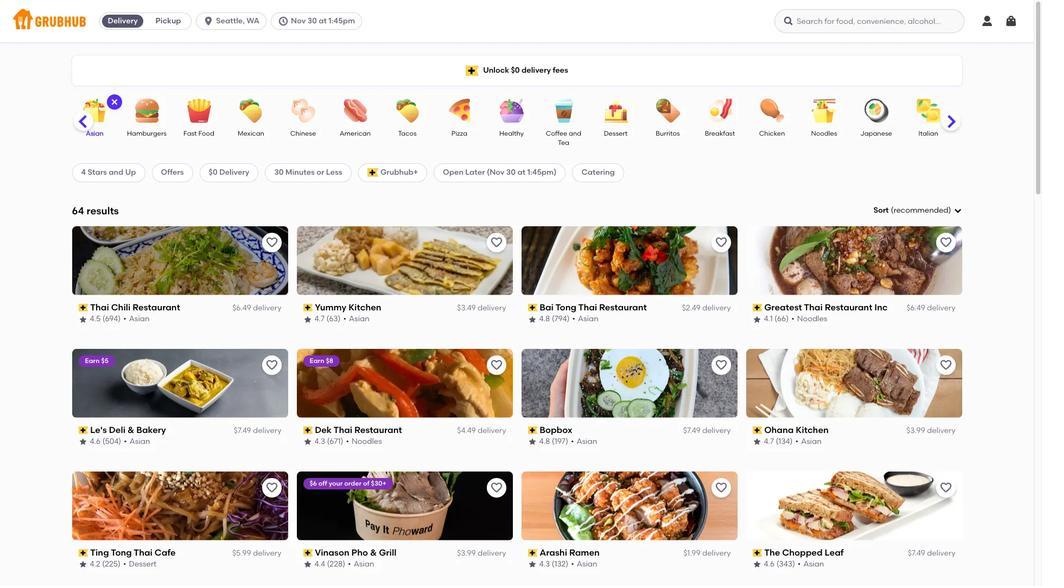 Task type: locate. For each thing, give the bounding box(es) containing it.
noodles down dek thai restaurant
[[352, 437, 382, 446]]

noodles for dek thai restaurant
[[352, 437, 382, 446]]

2 horizontal spatial $7.49
[[908, 549, 925, 558]]

4.3 for arashi ramen
[[539, 560, 550, 569]]

1 horizontal spatial 4.6
[[764, 560, 775, 569]]

nov
[[291, 16, 306, 26]]

1 vertical spatial $0
[[209, 168, 218, 177]]

breakfast image
[[701, 99, 739, 123]]

delivery button
[[100, 12, 146, 30]]

subscription pass image left ting
[[78, 549, 88, 557]]

star icon image for the chopped leaf
[[753, 560, 761, 569]]

$3.99 delivery for vinason pho & grill
[[457, 549, 506, 558]]

• noodles
[[792, 315, 828, 324], [346, 437, 382, 446]]

(63)
[[326, 315, 341, 324]]

1 vertical spatial 4.8
[[539, 437, 550, 446]]

yummy kitchen
[[315, 302, 381, 313]]

nov 30 at 1:45pm
[[291, 16, 355, 26]]

0 vertical spatial &
[[128, 425, 134, 435]]

earn
[[85, 357, 100, 365], [310, 357, 324, 365]]

star icon image for bopbox
[[528, 438, 537, 446]]

dek thai restaurant  logo image
[[297, 349, 513, 418]]

& right deli
[[128, 425, 134, 435]]

nov 30 at 1:45pm button
[[271, 12, 366, 30]]

$6.49 delivery
[[232, 303, 281, 313], [907, 303, 956, 313]]

• noodles down "greatest thai restaurant inc"
[[792, 315, 828, 324]]

asian for ohana kitchen
[[801, 437, 822, 446]]

• for bai tong thai restaurant
[[572, 315, 575, 324]]

0 vertical spatial 4.8
[[539, 315, 550, 324]]

1 vertical spatial • noodles
[[346, 437, 382, 446]]

1 vertical spatial $3.99
[[457, 549, 476, 558]]

• asian for bai tong thai restaurant
[[572, 315, 599, 324]]

or
[[317, 168, 324, 177]]

0 vertical spatial at
[[319, 16, 327, 26]]

at inside 'button'
[[319, 16, 327, 26]]

1 horizontal spatial at
[[518, 168, 526, 177]]

noodles down the noodles image at top right
[[811, 130, 837, 137]]

at left the 1:45pm
[[319, 16, 327, 26]]

star icon image for vinason pho & grill
[[303, 560, 312, 569]]

(225)
[[102, 560, 121, 569]]

4.8 down the 'bai'
[[539, 315, 550, 324]]

• asian down le's deli & bakery
[[124, 437, 150, 446]]

• down le's deli & bakery
[[124, 437, 127, 446]]

0 vertical spatial noodles
[[811, 130, 837, 137]]

$5.99 delivery
[[232, 549, 281, 558]]

(66)
[[775, 315, 789, 324]]

dek
[[315, 425, 332, 435]]

$0
[[511, 66, 520, 75], [209, 168, 218, 177]]

delivery down mexican
[[219, 168, 249, 177]]

2 $6.49 from the left
[[907, 303, 925, 313]]

0 vertical spatial 4.3
[[315, 437, 325, 446]]

1:45pm
[[329, 16, 355, 26]]

$6.49
[[232, 303, 251, 313], [907, 303, 925, 313]]

1 horizontal spatial 30
[[308, 16, 317, 26]]

star icon image left 4.7 (63) at the bottom left
[[303, 315, 312, 324]]

)
[[949, 206, 951, 215]]

0 horizontal spatial $7.49
[[234, 426, 251, 435]]

0 horizontal spatial 4.7
[[315, 315, 325, 324]]

0 vertical spatial tong
[[556, 302, 577, 313]]

1 horizontal spatial $7.49 delivery
[[683, 426, 731, 435]]

2 vertical spatial noodles
[[352, 437, 382, 446]]

$3.99
[[907, 426, 925, 435], [457, 549, 476, 558]]

4.3 down arashi
[[539, 560, 550, 569]]

1 $6.49 delivery from the left
[[232, 303, 281, 313]]

asian image
[[76, 99, 114, 123]]

main navigation navigation
[[0, 0, 1034, 42]]

0 horizontal spatial svg image
[[278, 16, 289, 27]]

save this restaurant image for ohana kitchen
[[939, 359, 952, 372]]

4.7
[[315, 315, 325, 324], [764, 437, 774, 446]]

subscription pass image left 'greatest'
[[753, 304, 762, 312]]

asian for le's deli & bakery
[[130, 437, 150, 446]]

4.3 down dek
[[315, 437, 325, 446]]

2 horizontal spatial $7.49 delivery
[[908, 549, 956, 558]]

noodles image
[[805, 99, 843, 123]]

subscription pass image for the chopped leaf
[[753, 549, 762, 557]]

restaurant left inc
[[825, 302, 873, 313]]

4
[[81, 168, 86, 177]]

delivery for bai tong thai restaurant
[[702, 303, 731, 313]]

save this restaurant button for thai chili restaurant
[[262, 233, 281, 252]]

• asian down "ohana kitchen"
[[795, 437, 822, 446]]

tong up (794)
[[556, 302, 577, 313]]

• noodles for greatest
[[792, 315, 828, 324]]

star icon image for arashi ramen
[[528, 560, 537, 569]]

subscription pass image left chili
[[78, 304, 88, 312]]

grubhub plus flag logo image for grubhub+
[[367, 169, 378, 177]]

star icon image left "4.4"
[[303, 560, 312, 569]]

1 horizontal spatial grubhub plus flag logo image
[[466, 65, 479, 76]]

subscription pass image left bopbox
[[528, 427, 538, 434]]

• noodles down dek thai restaurant
[[346, 437, 382, 446]]

$6
[[310, 480, 317, 487]]

save this restaurant image for the chopped leaf
[[939, 481, 952, 494]]

star icon image
[[78, 315, 87, 324], [303, 315, 312, 324], [528, 315, 537, 324], [753, 315, 761, 324], [78, 438, 87, 446], [303, 438, 312, 446], [528, 438, 537, 446], [753, 438, 761, 446], [78, 560, 87, 569], [303, 560, 312, 569], [528, 560, 537, 569], [753, 560, 761, 569]]

(504)
[[102, 437, 121, 446]]

bakery
[[136, 425, 166, 435]]

1 vertical spatial 4.6
[[764, 560, 775, 569]]

thai chili restaurant logo image
[[72, 226, 288, 295]]

burritos
[[656, 130, 680, 137]]

noodles down "greatest thai restaurant inc"
[[797, 315, 828, 324]]

1 4.8 from the top
[[539, 315, 550, 324]]

earn for le's
[[85, 357, 100, 365]]

le's deli & bakery logo image
[[72, 349, 288, 418]]

• right (671)
[[346, 437, 349, 446]]

svg image inside field
[[953, 206, 962, 215]]

2 $6.49 delivery from the left
[[907, 303, 956, 313]]

earn for dek
[[310, 357, 324, 365]]

0 vertical spatial delivery
[[108, 16, 138, 26]]

0 horizontal spatial $3.99 delivery
[[457, 549, 506, 558]]

svg image
[[278, 16, 289, 27], [783, 16, 794, 27], [953, 206, 962, 215]]

0 horizontal spatial at
[[319, 16, 327, 26]]

1 earn from the left
[[85, 357, 100, 365]]

0 horizontal spatial 4.3
[[315, 437, 325, 446]]

restaurant right chili
[[133, 302, 180, 313]]

• asian down pho
[[348, 560, 374, 569]]

1 horizontal spatial tong
[[556, 302, 577, 313]]

save this restaurant image
[[265, 236, 278, 249], [490, 236, 503, 249], [939, 236, 952, 249], [265, 359, 278, 372], [265, 481, 278, 494]]

star icon image left '4.8 (794)'
[[528, 315, 537, 324]]

$6 off your order of $30+
[[310, 480, 386, 487]]

1 vertical spatial 4.3
[[539, 560, 550, 569]]

1 vertical spatial &
[[370, 547, 377, 558]]

subscription pass image for ohana kitchen
[[753, 427, 762, 434]]

delivery
[[522, 66, 551, 75], [253, 303, 281, 313], [478, 303, 506, 313], [702, 303, 731, 313], [927, 303, 956, 313], [253, 426, 281, 435], [478, 426, 506, 435], [702, 426, 731, 435], [927, 426, 956, 435], [253, 549, 281, 558], [478, 549, 506, 558], [702, 549, 731, 558], [927, 549, 956, 558]]

delivery for greatest thai restaurant inc
[[927, 303, 956, 313]]

star icon image left 4.7 (134)
[[753, 438, 761, 446]]

0 horizontal spatial dessert
[[129, 560, 157, 569]]

1 $6.49 from the left
[[232, 303, 251, 313]]

• asian down yummy kitchen
[[343, 315, 370, 324]]

asian down "ohana kitchen"
[[801, 437, 822, 446]]

star icon image left "4.6 (343)"
[[753, 560, 761, 569]]

30 right (nov
[[506, 168, 516, 177]]

& for grill
[[370, 547, 377, 558]]

4.5
[[90, 315, 101, 324]]

restaurant for greatest thai restaurant inc
[[825, 302, 873, 313]]

0 horizontal spatial delivery
[[108, 16, 138, 26]]

subscription pass image left ohana
[[753, 427, 762, 434]]

save this restaurant image for thai chili restaurant
[[265, 236, 278, 249]]

save this restaurant button for ohana kitchen
[[936, 355, 956, 375]]

restaurant for dek thai restaurant
[[355, 425, 402, 435]]

ting tong thai cafe logo image
[[72, 471, 288, 540]]

tea
[[558, 139, 569, 147]]

1 vertical spatial dessert
[[129, 560, 157, 569]]

arashi ramen logo image
[[521, 471, 737, 540]]

tacos
[[398, 130, 417, 137]]

0 horizontal spatial $7.49 delivery
[[234, 426, 281, 435]]

0 vertical spatial 4.7
[[315, 315, 325, 324]]

1 horizontal spatial 4.7
[[764, 437, 774, 446]]

$0 right unlock
[[511, 66, 520, 75]]

burritos image
[[649, 99, 687, 123]]

and up tea
[[569, 130, 581, 137]]

0 vertical spatial • noodles
[[792, 315, 828, 324]]

sort ( recommended )
[[874, 206, 951, 215]]

&
[[128, 425, 134, 435], [370, 547, 377, 558]]

grubhub plus flag logo image left unlock
[[466, 65, 479, 76]]

4.4
[[315, 560, 325, 569]]

2 4.8 from the top
[[539, 437, 550, 446]]

subscription pass image left "le's"
[[78, 427, 88, 434]]

1 horizontal spatial 4.3
[[539, 560, 550, 569]]

(nov
[[487, 168, 505, 177]]

save this restaurant image for arashi ramen
[[715, 481, 728, 494]]

delivery for vinason pho & grill
[[478, 549, 506, 558]]

asian for arashi ramen
[[577, 560, 597, 569]]

star icon image left 4.6 (504)
[[78, 438, 87, 446]]

1 vertical spatial tong
[[111, 547, 132, 558]]

1 horizontal spatial $0
[[511, 66, 520, 75]]

unlock $0 delivery fees
[[483, 66, 568, 75]]

0 horizontal spatial $6.49 delivery
[[232, 303, 281, 313]]

asian down yummy kitchen
[[349, 315, 370, 324]]

0 vertical spatial dessert
[[604, 130, 628, 137]]

delivery for dek thai restaurant
[[478, 426, 506, 435]]

arashi ramen
[[540, 547, 600, 558]]

asian down pho
[[354, 560, 374, 569]]

1 horizontal spatial $7.49
[[683, 426, 701, 435]]

star icon image left 4.8 (197)
[[528, 438, 537, 446]]

subscription pass image
[[78, 304, 88, 312], [303, 304, 313, 312], [528, 304, 538, 312], [303, 427, 313, 434], [528, 427, 538, 434], [753, 427, 762, 434]]

less
[[326, 168, 342, 177]]

results
[[87, 204, 119, 217]]

star icon image left "4.3 (132)"
[[528, 560, 537, 569]]

• down vinason pho & grill
[[348, 560, 351, 569]]

chinese
[[290, 130, 316, 137]]

thai up • dessert
[[134, 547, 153, 558]]

subscription pass image for yummy kitchen
[[303, 304, 313, 312]]

0 horizontal spatial grubhub plus flag logo image
[[367, 169, 378, 177]]

• for le's deli & bakery
[[124, 437, 127, 446]]

• right '(197)'
[[571, 437, 574, 446]]

• down "ohana kitchen"
[[795, 437, 798, 446]]

• down chopped
[[798, 560, 801, 569]]

• for yummy kitchen
[[343, 315, 346, 324]]

and left up in the top of the page
[[109, 168, 123, 177]]

• asian down ramen
[[571, 560, 597, 569]]

dessert down dessert image
[[604, 130, 628, 137]]

dek thai restaurant
[[315, 425, 402, 435]]

4.8 left '(197)'
[[539, 437, 550, 446]]

kitchen right ohana
[[796, 425, 829, 435]]

1 horizontal spatial $3.99
[[907, 426, 925, 435]]

asian down ramen
[[577, 560, 597, 569]]

delivery inside button
[[108, 16, 138, 26]]

delivery for bopbox
[[702, 426, 731, 435]]

tong up (225)
[[111, 547, 132, 558]]

fees
[[553, 66, 568, 75]]

save this restaurant image
[[715, 236, 728, 249], [490, 359, 503, 372], [715, 359, 728, 372], [939, 359, 952, 372], [490, 481, 503, 494], [715, 481, 728, 494], [939, 481, 952, 494]]

0 vertical spatial $3.99
[[907, 426, 925, 435]]

minutes
[[286, 168, 315, 177]]

earn left $8
[[310, 357, 324, 365]]

• asian for bopbox
[[571, 437, 597, 446]]

• for dek thai restaurant
[[346, 437, 349, 446]]

earn left $5
[[85, 357, 100, 365]]

delivery for ohana kitchen
[[927, 426, 956, 435]]

4.7 left (134)
[[764, 437, 774, 446]]

asian down thai chili restaurant
[[129, 315, 150, 324]]

4.8 (794)
[[539, 315, 570, 324]]

asian for thai chili restaurant
[[129, 315, 150, 324]]

30 minutes or less
[[274, 168, 342, 177]]

& right pho
[[370, 547, 377, 558]]

restaurant for thai chili restaurant
[[133, 302, 180, 313]]

subscription pass image left yummy
[[303, 304, 313, 312]]

subscription pass image for vinason pho & grill
[[303, 549, 313, 557]]

1 vertical spatial at
[[518, 168, 526, 177]]

0 horizontal spatial $6.49
[[232, 303, 251, 313]]

the chopped leaf logo image
[[746, 471, 962, 540]]

yummy kitchen logo image
[[297, 226, 513, 295]]

delivery left pickup
[[108, 16, 138, 26]]

star icon image for thai chili restaurant
[[78, 315, 87, 324]]

0 horizontal spatial tong
[[111, 547, 132, 558]]

• asian down the chopped leaf
[[798, 560, 824, 569]]

(228)
[[327, 560, 345, 569]]

1 horizontal spatial delivery
[[219, 168, 249, 177]]

0 vertical spatial 4.6
[[90, 437, 101, 446]]

• asian down thai chili restaurant
[[123, 315, 150, 324]]

4.7 for yummy kitchen
[[315, 315, 325, 324]]

0 vertical spatial $3.99 delivery
[[907, 426, 956, 435]]

0 horizontal spatial earn
[[85, 357, 100, 365]]

0 horizontal spatial kitchen
[[349, 302, 381, 313]]

$7.49 for the chopped leaf
[[908, 549, 925, 558]]

subscription pass image left the 'bai'
[[528, 304, 538, 312]]

asian for bai tong thai restaurant
[[578, 315, 599, 324]]

• asian
[[123, 315, 150, 324], [343, 315, 370, 324], [572, 315, 599, 324], [124, 437, 150, 446], [571, 437, 597, 446], [795, 437, 822, 446], [348, 560, 374, 569], [571, 560, 597, 569], [798, 560, 824, 569]]

subscription pass image
[[753, 304, 762, 312], [78, 427, 88, 434], [78, 549, 88, 557], [303, 549, 313, 557], [528, 549, 538, 557], [753, 549, 762, 557]]

$3.99 delivery for ohana kitchen
[[907, 426, 956, 435]]

• right (63)
[[343, 315, 346, 324]]

star icon image left 4.1
[[753, 315, 761, 324]]

• asian for thai chili restaurant
[[123, 315, 150, 324]]

1 horizontal spatial • noodles
[[792, 315, 828, 324]]

0 horizontal spatial • noodles
[[346, 437, 382, 446]]

1 vertical spatial kitchen
[[796, 425, 829, 435]]

restaurant up "$30+"
[[355, 425, 402, 435]]

at
[[319, 16, 327, 26], [518, 168, 526, 177]]

asian down "asian" image at the top left
[[86, 130, 104, 137]]

• asian right '(197)'
[[571, 437, 597, 446]]

• asian for vinason pho & grill
[[348, 560, 374, 569]]

• right (66)
[[792, 315, 795, 324]]

open later (nov 30 at 1:45pm)
[[443, 168, 557, 177]]

4.7 (134)
[[764, 437, 793, 446]]

None field
[[874, 205, 962, 216]]

chopped
[[782, 547, 823, 558]]

$3.99 for vinason pho & grill
[[457, 549, 476, 558]]

1 vertical spatial $3.99 delivery
[[457, 549, 506, 558]]

asian down bai tong thai restaurant
[[578, 315, 599, 324]]

bai tong thai restaurant
[[540, 302, 647, 313]]

star icon image for ting tong thai cafe
[[78, 560, 87, 569]]

grubhub plus flag logo image
[[466, 65, 479, 76], [367, 169, 378, 177]]

(132)
[[552, 560, 568, 569]]

$2.49
[[682, 303, 701, 313]]

0 horizontal spatial &
[[128, 425, 134, 435]]

star icon image for yummy kitchen
[[303, 315, 312, 324]]

delivery for yummy kitchen
[[478, 303, 506, 313]]

asian down the chopped leaf
[[804, 560, 824, 569]]

thai right the 'bai'
[[578, 302, 597, 313]]

subscription pass image left arashi
[[528, 549, 538, 557]]

1 horizontal spatial $6.49 delivery
[[907, 303, 956, 313]]

(197)
[[552, 437, 568, 446]]

1 horizontal spatial $6.49
[[907, 303, 925, 313]]

grubhub plus flag logo image left the grubhub+
[[367, 169, 378, 177]]

• down chili
[[123, 315, 126, 324]]

at left 1:45pm)
[[518, 168, 526, 177]]

1 horizontal spatial kitchen
[[796, 425, 829, 435]]

Search for food, convenience, alcohol... search field
[[775, 9, 965, 33]]

• right (225)
[[123, 560, 126, 569]]

dessert down ting tong thai cafe at the left of page
[[129, 560, 157, 569]]

$0 down food
[[209, 168, 218, 177]]

1 horizontal spatial &
[[370, 547, 377, 558]]

star icon image left 4.2
[[78, 560, 87, 569]]

0 horizontal spatial 30
[[274, 168, 284, 177]]

• asian down bai tong thai restaurant
[[572, 315, 599, 324]]

tong for ting
[[111, 547, 132, 558]]

•
[[123, 315, 126, 324], [343, 315, 346, 324], [572, 315, 575, 324], [792, 315, 795, 324], [124, 437, 127, 446], [346, 437, 349, 446], [571, 437, 574, 446], [795, 437, 798, 446], [123, 560, 126, 569], [348, 560, 351, 569], [571, 560, 574, 569], [798, 560, 801, 569]]

0 vertical spatial grubhub plus flag logo image
[[466, 65, 479, 76]]

pizza image
[[441, 99, 479, 123]]

save this restaurant image for bai tong thai restaurant
[[715, 236, 728, 249]]

star icon image for ohana kitchen
[[753, 438, 761, 446]]

dessert image
[[597, 99, 635, 123]]

4.6 down "le's"
[[90, 437, 101, 446]]

restaurant down bai tong thai restaurant logo
[[599, 302, 647, 313]]

delivery for the chopped leaf
[[927, 549, 956, 558]]

your
[[329, 480, 343, 487]]

pickup button
[[146, 12, 191, 30]]

4.8 for bopbox
[[539, 437, 550, 446]]

4.7 left (63)
[[315, 315, 325, 324]]

4.6 for the chopped leaf
[[764, 560, 775, 569]]

vinason
[[315, 547, 349, 558]]

star icon image left 4.5
[[78, 315, 87, 324]]

1 vertical spatial 4.7
[[764, 437, 774, 446]]

4.3 (671)
[[315, 437, 343, 446]]

• down arashi ramen
[[571, 560, 574, 569]]

earn $8
[[310, 357, 333, 365]]

subscription pass image left dek
[[303, 427, 313, 434]]

30 left minutes
[[274, 168, 284, 177]]

stars
[[88, 168, 107, 177]]

sort
[[874, 206, 889, 215]]

and inside coffee and tea
[[569, 130, 581, 137]]

asian right '(197)'
[[577, 437, 597, 446]]

vinason pho & grill logo image
[[297, 471, 513, 540]]

1 vertical spatial grubhub plus flag logo image
[[367, 169, 378, 177]]

save this restaurant image for ting tong thai cafe
[[265, 481, 278, 494]]

italian
[[919, 130, 938, 137]]

asian for the chopped leaf
[[804, 560, 824, 569]]

kitchen for ohana kitchen
[[796, 425, 829, 435]]

save this restaurant image for bopbox
[[715, 359, 728, 372]]

save this restaurant button
[[262, 233, 281, 252], [487, 233, 506, 252], [711, 233, 731, 252], [936, 233, 956, 252], [262, 355, 281, 375], [487, 355, 506, 375], [711, 355, 731, 375], [936, 355, 956, 375], [262, 478, 281, 498], [487, 478, 506, 498], [711, 478, 731, 498], [936, 478, 956, 498]]

2 earn from the left
[[310, 357, 324, 365]]

2 horizontal spatial svg image
[[953, 206, 962, 215]]

subscription pass image left the vinason
[[303, 549, 313, 557]]

0 vertical spatial and
[[569, 130, 581, 137]]

breakfast
[[705, 130, 735, 137]]

1 horizontal spatial earn
[[310, 357, 324, 365]]

• for greatest thai restaurant inc
[[792, 315, 795, 324]]

0 horizontal spatial $3.99
[[457, 549, 476, 558]]

0 horizontal spatial 4.6
[[90, 437, 101, 446]]

svg image
[[981, 15, 994, 28], [1005, 15, 1018, 28], [203, 16, 214, 27], [110, 98, 119, 106]]

0 horizontal spatial $0
[[209, 168, 218, 177]]

ting
[[90, 547, 109, 558]]

4.6 (343)
[[764, 560, 795, 569]]

order
[[344, 480, 362, 487]]

subscription pass image left 'the'
[[753, 549, 762, 557]]

0 horizontal spatial and
[[109, 168, 123, 177]]

(
[[891, 206, 894, 215]]

$6.49 delivery for thai chili restaurant
[[232, 303, 281, 313]]

greatest thai restaurant inc logo image
[[746, 226, 962, 295]]

asian for yummy kitchen
[[349, 315, 370, 324]]

• asian for ohana kitchen
[[795, 437, 822, 446]]

4.7 for ohana kitchen
[[764, 437, 774, 446]]

asian down bakery
[[130, 437, 150, 446]]

noodles for greatest thai restaurant inc
[[797, 315, 828, 324]]

1 vertical spatial noodles
[[797, 315, 828, 324]]

star icon image for greatest thai restaurant inc
[[753, 315, 761, 324]]

star icon image left 4.3 (671)
[[303, 438, 312, 446]]

$7.49 delivery for the chopped leaf
[[908, 549, 956, 558]]

kitchen right yummy
[[349, 302, 381, 313]]

1 horizontal spatial and
[[569, 130, 581, 137]]

chicken image
[[753, 99, 791, 123]]

30 right nov
[[308, 16, 317, 26]]

1 horizontal spatial $3.99 delivery
[[907, 426, 956, 435]]

save this restaurant button for greatest thai restaurant inc
[[936, 233, 956, 252]]

pizza
[[452, 130, 467, 137]]

• right (794)
[[572, 315, 575, 324]]

0 vertical spatial kitchen
[[349, 302, 381, 313]]

4.6 down 'the'
[[764, 560, 775, 569]]

off
[[319, 480, 327, 487]]

1 horizontal spatial svg image
[[783, 16, 794, 27]]



Task type: vqa. For each thing, say whether or not it's contained in the screenshot.


Task type: describe. For each thing, give the bounding box(es) containing it.
4.2 (225)
[[90, 560, 121, 569]]

$5.99
[[232, 549, 251, 558]]

american
[[340, 130, 371, 137]]

• asian for arashi ramen
[[571, 560, 597, 569]]

save this restaurant image for yummy kitchen
[[490, 236, 503, 249]]

offers
[[161, 168, 184, 177]]

• dessert
[[123, 560, 157, 569]]

mexican image
[[232, 99, 270, 123]]

(134)
[[776, 437, 793, 446]]

30 inside 'button'
[[308, 16, 317, 26]]

deli
[[109, 425, 125, 435]]

• for arashi ramen
[[571, 560, 574, 569]]

fast
[[184, 130, 197, 137]]

thai up (671)
[[334, 425, 352, 435]]

tong for bai
[[556, 302, 577, 313]]

star icon image for bai tong thai restaurant
[[528, 315, 537, 324]]

chili
[[111, 302, 131, 313]]

$7.49 delivery for bopbox
[[683, 426, 731, 435]]

$1.99
[[684, 549, 701, 558]]

delivery for le's deli & bakery
[[253, 426, 281, 435]]

seattle, wa
[[216, 16, 259, 26]]

yummy
[[315, 302, 346, 313]]

kitchen for yummy kitchen
[[349, 302, 381, 313]]

$3.49
[[457, 303, 476, 313]]

4.2
[[90, 560, 100, 569]]

le's deli & bakery
[[90, 425, 166, 435]]

save this restaurant image for greatest thai restaurant inc
[[939, 236, 952, 249]]

svg image inside 'seattle, wa' button
[[203, 16, 214, 27]]

american image
[[336, 99, 374, 123]]

pho
[[352, 547, 368, 558]]

$6.49 for greatest thai restaurant inc
[[907, 303, 925, 313]]

chinese image
[[284, 99, 322, 123]]

svg image inside nov 30 at 1:45pm 'button'
[[278, 16, 289, 27]]

catering
[[582, 168, 615, 177]]

ramen
[[569, 547, 600, 558]]

subscription pass image for ting tong thai cafe
[[78, 549, 88, 557]]

hamburgers
[[127, 130, 167, 137]]

1:45pm)
[[527, 168, 557, 177]]

ting tong thai cafe
[[90, 547, 176, 558]]

of
[[363, 480, 370, 487]]

4.5 (694)
[[90, 315, 121, 324]]

$4.49 delivery
[[457, 426, 506, 435]]

greatest
[[764, 302, 802, 313]]

• for ting tong thai cafe
[[123, 560, 126, 569]]

$6.49 delivery for greatest thai restaurant inc
[[907, 303, 956, 313]]

$7.49 delivery for le's deli & bakery
[[234, 426, 281, 435]]

save this restaurant button for bopbox
[[711, 355, 731, 375]]

arashi
[[540, 547, 567, 558]]

2 horizontal spatial 30
[[506, 168, 516, 177]]

healthy
[[499, 130, 524, 137]]

seattle,
[[216, 16, 245, 26]]

none field containing sort
[[874, 205, 962, 216]]

$7.49 for le's deli & bakery
[[234, 426, 251, 435]]

fast food image
[[180, 99, 218, 123]]

the
[[764, 547, 780, 558]]

$3.99 for ohana kitchen
[[907, 426, 925, 435]]

4.8 for bai tong thai restaurant
[[539, 315, 550, 324]]

vinason pho & grill
[[315, 547, 396, 558]]

thai chili restaurant
[[90, 302, 180, 313]]

save this restaurant button for ting tong thai cafe
[[262, 478, 281, 498]]

bopbox logo image
[[521, 349, 737, 418]]

chicken
[[759, 130, 785, 137]]

1 horizontal spatial dessert
[[604, 130, 628, 137]]

coffee and tea image
[[545, 99, 583, 123]]

ohana kitchen logo image
[[746, 349, 962, 418]]

bai
[[540, 302, 554, 313]]

coffee and tea
[[546, 130, 581, 147]]

4.1
[[764, 315, 773, 324]]

subscription pass image for thai chili restaurant
[[78, 304, 88, 312]]

the chopped leaf
[[764, 547, 844, 558]]

thai right 'greatest'
[[804, 302, 823, 313]]

4.3 (132)
[[539, 560, 568, 569]]

subscription pass image for le's deli & bakery
[[78, 427, 88, 434]]

tacos image
[[388, 99, 426, 123]]

$3.49 delivery
[[457, 303, 506, 313]]

$2.49 delivery
[[682, 303, 731, 313]]

grill
[[379, 547, 396, 558]]

• asian for le's deli & bakery
[[124, 437, 150, 446]]

1 vertical spatial delivery
[[219, 168, 249, 177]]

• for vinason pho & grill
[[348, 560, 351, 569]]

open
[[443, 168, 464, 177]]

cafe
[[155, 547, 176, 558]]

asian for vinason pho & grill
[[354, 560, 374, 569]]

4 stars and up
[[81, 168, 136, 177]]

4.3 for dek thai restaurant
[[315, 437, 325, 446]]

save this restaurant button for bai tong thai restaurant
[[711, 233, 731, 252]]

seattle, wa button
[[196, 12, 271, 30]]

4.6 (504)
[[90, 437, 121, 446]]

(694)
[[102, 315, 121, 324]]

leaf
[[825, 547, 844, 558]]

delivery for ting tong thai cafe
[[253, 549, 281, 558]]

delivery for arashi ramen
[[702, 549, 731, 558]]

$6.49 for thai chili restaurant
[[232, 303, 251, 313]]

subscription pass image for bai tong thai restaurant
[[528, 304, 538, 312]]

subscription pass image for bopbox
[[528, 427, 538, 434]]

• for the chopped leaf
[[798, 560, 801, 569]]

delivery for thai chili restaurant
[[253, 303, 281, 313]]

$4.49
[[457, 426, 476, 435]]

• for thai chili restaurant
[[123, 315, 126, 324]]

subscription pass image for greatest thai restaurant inc
[[753, 304, 762, 312]]

$1.99 delivery
[[684, 549, 731, 558]]

(343)
[[777, 560, 795, 569]]

italian image
[[910, 99, 948, 123]]

coffee
[[546, 130, 567, 137]]

• for bopbox
[[571, 437, 574, 446]]

star icon image for le's deli & bakery
[[78, 438, 87, 446]]

4.6 for le's deli & bakery
[[90, 437, 101, 446]]

$7.49 for bopbox
[[683, 426, 701, 435]]

japanese
[[861, 130, 892, 137]]

4.8 (197)
[[539, 437, 568, 446]]

0 vertical spatial $0
[[511, 66, 520, 75]]

healthy image
[[493, 99, 531, 123]]

• asian for yummy kitchen
[[343, 315, 370, 324]]

bopbox
[[540, 425, 572, 435]]

& for bakery
[[128, 425, 134, 435]]

earn $5
[[85, 357, 109, 365]]

4.7 (63)
[[315, 315, 341, 324]]

subscription pass image for dek thai restaurant
[[303, 427, 313, 434]]

later
[[465, 168, 485, 177]]

$8
[[326, 357, 333, 365]]

grubhub plus flag logo image for unlock $0 delivery fees
[[466, 65, 479, 76]]

thai up 4.5
[[90, 302, 109, 313]]

save this restaurant button for yummy kitchen
[[487, 233, 506, 252]]

japanese image
[[857, 99, 895, 123]]

hamburgers image
[[128, 99, 166, 123]]

wa
[[247, 16, 259, 26]]

mexican
[[238, 130, 264, 137]]

(671)
[[327, 437, 343, 446]]

star icon image for dek thai restaurant
[[303, 438, 312, 446]]

• asian for the chopped leaf
[[798, 560, 824, 569]]

$30+
[[371, 480, 386, 487]]

le's
[[90, 425, 107, 435]]

asian for bopbox
[[577, 437, 597, 446]]

• for ohana kitchen
[[795, 437, 798, 446]]

bai tong thai restaurant logo image
[[521, 226, 737, 295]]

64
[[72, 204, 84, 217]]

food
[[198, 130, 214, 137]]

pickup
[[156, 16, 181, 26]]

• noodles for dek
[[346, 437, 382, 446]]

$0 delivery
[[209, 168, 249, 177]]

subscription pass image for arashi ramen
[[528, 549, 538, 557]]

1 vertical spatial and
[[109, 168, 123, 177]]



